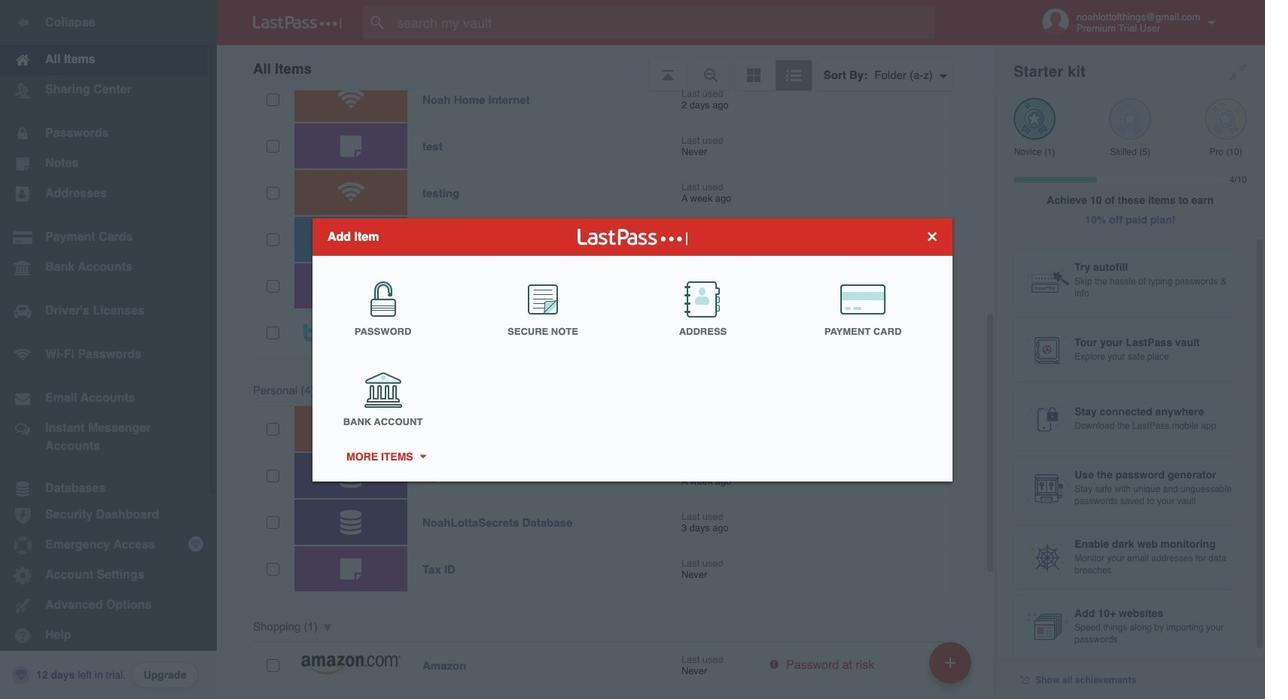 Task type: vqa. For each thing, say whether or not it's contained in the screenshot.
SEARCH MY VAULT text box
yes



Task type: describe. For each thing, give the bounding box(es) containing it.
new item image
[[946, 658, 956, 669]]



Task type: locate. For each thing, give the bounding box(es) containing it.
vault options navigation
[[217, 45, 996, 90]]

main navigation navigation
[[0, 0, 217, 700]]

Search search field
[[363, 6, 965, 39]]

caret right image
[[418, 455, 428, 459]]

lastpass image
[[253, 16, 342, 29]]

dialog
[[313, 218, 953, 482]]

new item navigation
[[925, 638, 981, 700]]

search my vault text field
[[363, 6, 965, 39]]



